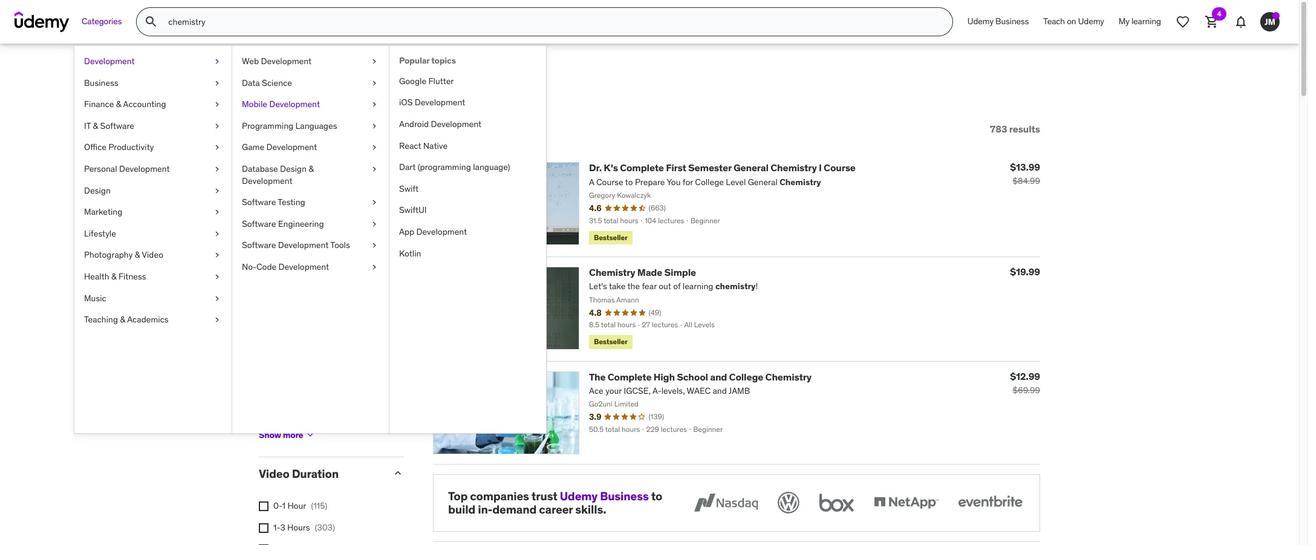 Task type: describe. For each thing, give the bounding box(es) containing it.
android development link
[[390, 114, 546, 135]]

to build in-demand career skills.
[[448, 489, 663, 517]]

code
[[257, 261, 277, 272]]

development inside the database design & development
[[242, 175, 293, 186]]

& for 3.5 & up
[[332, 249, 337, 260]]

0 vertical spatial video
[[142, 249, 163, 260]]

lifestyle
[[84, 228, 116, 239]]

software for software development tools
[[242, 240, 276, 251]]

& for 3.0 & up
[[332, 270, 338, 281]]

google flutter
[[399, 76, 454, 86]]

xsmall image for development
[[212, 56, 222, 68]]

& inside the database design & development
[[309, 163, 314, 174]]

categories button
[[74, 7, 129, 36]]

box image
[[817, 489, 857, 516]]

teaching
[[84, 314, 118, 325]]

udemy image
[[15, 11, 70, 32]]

language)
[[473, 162, 510, 173]]

college
[[729, 371, 764, 383]]

the complete high school and college chemistry
[[589, 371, 812, 383]]

health & fitness link
[[74, 266, 232, 288]]

no-code development
[[242, 261, 329, 272]]

3.0
[[318, 270, 330, 281]]

teaching & academics
[[84, 314, 169, 325]]

software testing
[[242, 197, 305, 208]]

photography & video link
[[74, 245, 232, 266]]

software engineering link
[[232, 213, 389, 235]]

ios development
[[399, 97, 466, 108]]

jm link
[[1256, 7, 1285, 36]]

programming languages
[[242, 120, 337, 131]]

personal development
[[84, 163, 170, 174]]

data
[[242, 77, 260, 88]]

development for software development tools
[[278, 240, 329, 251]]

top
[[448, 489, 468, 503]]

xsmall image for photography & video
[[212, 249, 222, 261]]

testing
[[278, 197, 305, 208]]

swiftui link
[[390, 200, 546, 221]]

teaching & academics link
[[74, 309, 232, 331]]

react native
[[399, 140, 448, 151]]

small image
[[392, 467, 404, 479]]

android
[[399, 119, 429, 129]]

1 vertical spatial complete
[[608, 371, 652, 383]]

up for 3.0
[[340, 270, 349, 281]]

4 link
[[1198, 7, 1227, 36]]

design inside "link"
[[84, 185, 111, 196]]

office
[[84, 142, 106, 153]]

app development link
[[390, 221, 546, 243]]

programming languages link
[[232, 115, 389, 137]]

chemistry for the complete high school and college chemistry
[[766, 371, 812, 383]]

chemistry for dr. k's complete first semester general chemistry i course
[[771, 162, 817, 174]]

development for app development
[[417, 226, 467, 237]]

game
[[242, 142, 265, 153]]

app
[[399, 226, 415, 237]]

more
[[283, 430, 303, 440]]

software development tools link
[[232, 235, 389, 257]]

dr. k's complete first semester general chemistry i course
[[589, 162, 856, 174]]

simple
[[665, 266, 696, 278]]

made
[[638, 266, 663, 278]]

783 for 783 results
[[991, 123, 1008, 135]]

app development
[[399, 226, 467, 237]]

results for 783 results
[[1010, 123, 1041, 135]]

notifications image
[[1234, 15, 1249, 29]]

0-
[[273, 500, 282, 511]]

Search for anything text field
[[166, 11, 938, 32]]

development for personal development
[[119, 163, 170, 174]]

"chemistry"
[[395, 71, 505, 96]]

0 vertical spatial complete
[[620, 162, 664, 174]]

no-code development link
[[232, 257, 389, 278]]

(303)
[[315, 522, 335, 533]]

video duration
[[259, 467, 339, 481]]

show more
[[259, 430, 303, 440]]

783 results status
[[991, 123, 1041, 135]]

health
[[84, 271, 109, 282]]

it & software
[[84, 120, 134, 131]]

google
[[399, 76, 427, 86]]

1 horizontal spatial udemy
[[968, 16, 994, 27]]

& for 4.0 & up (464)
[[332, 227, 338, 238]]

mobile
[[242, 99, 267, 110]]

783 results for "chemistry"
[[259, 71, 505, 96]]

0 vertical spatial udemy business link
[[961, 7, 1037, 36]]

1-
[[273, 522, 280, 533]]

3
[[280, 522, 285, 533]]

finance
[[84, 99, 114, 110]]

database design & development link
[[232, 159, 389, 192]]

dr. k's complete first semester general chemistry i course link
[[589, 162, 856, 174]]

volkswagen image
[[776, 489, 802, 516]]

hour
[[288, 500, 306, 511]]

languages
[[296, 120, 337, 131]]

first
[[666, 162, 687, 174]]

teach
[[1044, 16, 1066, 27]]

& for teaching & academics
[[120, 314, 125, 325]]

kotlin
[[399, 248, 421, 259]]

software testing link
[[232, 192, 389, 213]]

udemy business
[[968, 16, 1029, 27]]

$13.99
[[1011, 161, 1041, 173]]

development for game development
[[267, 142, 317, 153]]

0 horizontal spatial udemy
[[560, 489, 598, 503]]

& for it & software
[[93, 120, 98, 131]]

engineering
[[278, 218, 324, 229]]

hours
[[287, 522, 310, 533]]

xsmall image for music
[[212, 293, 222, 304]]

xsmall image for game development
[[370, 142, 379, 154]]

1 horizontal spatial small image
[[392, 173, 404, 185]]

web
[[242, 56, 259, 67]]

software engineering
[[242, 218, 324, 229]]

no-
[[242, 261, 257, 272]]

xsmall image for software testing
[[370, 197, 379, 209]]

k's
[[604, 162, 618, 174]]

data science link
[[232, 72, 389, 94]]

3.5
[[318, 249, 330, 260]]

design link
[[74, 180, 232, 202]]



Task type: locate. For each thing, give the bounding box(es) containing it.
udemy
[[968, 16, 994, 27], [1079, 16, 1105, 27], [560, 489, 598, 503]]

$84.99
[[1013, 176, 1041, 187]]

xsmall image
[[212, 56, 222, 68], [212, 77, 222, 89], [370, 77, 379, 89], [212, 99, 222, 111], [212, 120, 222, 132], [212, 163, 222, 175], [212, 185, 222, 197], [370, 197, 379, 209], [212, 206, 222, 218], [370, 218, 379, 230], [212, 249, 222, 261], [370, 261, 379, 273], [212, 314, 222, 326], [259, 341, 269, 351], [259, 363, 269, 373], [259, 385, 269, 394], [259, 523, 269, 533], [259, 545, 269, 545]]

$12.99 $69.99
[[1011, 370, 1041, 395]]

development down filter
[[267, 142, 317, 153]]

xsmall image inside design "link"
[[212, 185, 222, 197]]

complete right k's
[[620, 162, 664, 174]]

accounting
[[123, 99, 166, 110]]

results up $13.99
[[1010, 123, 1041, 135]]

design
[[280, 163, 307, 174], [84, 185, 111, 196]]

small image inside filter button
[[267, 123, 279, 135]]

finance & accounting
[[84, 99, 166, 110]]

small image up game development
[[267, 123, 279, 135]]

0 horizontal spatial business
[[84, 77, 118, 88]]

photography & video
[[84, 249, 163, 260]]

to
[[651, 489, 663, 503]]

xsmall image for teaching & academics
[[212, 314, 222, 326]]

783 results
[[991, 123, 1041, 135]]

data science
[[242, 77, 292, 88]]

0 vertical spatial chemistry
[[771, 162, 817, 174]]

academics
[[127, 314, 169, 325]]

filter
[[281, 123, 305, 135]]

1-3 hours (303)
[[273, 522, 335, 533]]

up for 4.0
[[340, 227, 349, 238]]

chemistry right the college
[[766, 371, 812, 383]]

marketing link
[[74, 202, 232, 223]]

xsmall image inside 'office productivity' link
[[212, 142, 222, 154]]

1 vertical spatial results
[[1010, 123, 1041, 135]]

& up fitness
[[135, 249, 140, 260]]

3 up from the top
[[340, 270, 349, 281]]

teach on udemy
[[1044, 16, 1105, 27]]

3.0 & up
[[318, 270, 349, 281]]

fitness
[[119, 271, 146, 282]]

783 inside status
[[991, 123, 1008, 135]]

xsmall image for database design & development
[[370, 163, 379, 175]]

xsmall image inside photography & video link
[[212, 249, 222, 261]]

1 horizontal spatial 783
[[991, 123, 1008, 135]]

up right 3.5
[[339, 249, 349, 260]]

xsmall image inside "lifestyle" link
[[212, 228, 222, 240]]

react
[[399, 140, 421, 151]]

database
[[242, 163, 278, 174]]

xsmall image for personal development
[[212, 163, 222, 175]]

1
[[282, 500, 286, 511]]

0-1 hour (115)
[[273, 500, 327, 511]]

office productivity link
[[74, 137, 232, 159]]

up right 3.0
[[340, 270, 349, 281]]

wishlist image
[[1176, 15, 1191, 29]]

1 vertical spatial chemistry
[[589, 266, 636, 278]]

1 vertical spatial design
[[84, 185, 111, 196]]

video down "lifestyle" link
[[142, 249, 163, 260]]

business left to
[[600, 489, 649, 503]]

1 up from the top
[[340, 227, 349, 238]]

xsmall image inside software development tools 'link'
[[370, 240, 379, 252]]

eventbrite image
[[956, 489, 1026, 516]]

2 horizontal spatial udemy
[[1079, 16, 1105, 27]]

development for ios development
[[415, 97, 466, 108]]

1 horizontal spatial business
[[600, 489, 649, 503]]

dart
[[399, 162, 416, 173]]

xsmall image inside teaching & academics 'link'
[[212, 314, 222, 326]]

mobile development link
[[232, 94, 389, 115]]

& for finance & accounting
[[116, 99, 121, 110]]

netapp image
[[872, 489, 941, 516]]

xsmall image inside "finance & accounting" link
[[212, 99, 222, 111]]

xsmall image for mobile development
[[370, 99, 379, 111]]

development up programming languages
[[269, 99, 320, 110]]

xsmall image inside software engineering link
[[370, 218, 379, 230]]

development for android development
[[431, 119, 482, 129]]

chemistry
[[771, 162, 817, 174], [589, 266, 636, 278], [766, 371, 812, 383]]

software for software testing
[[242, 197, 276, 208]]

kotlin link
[[390, 243, 546, 264]]

& right finance in the top left of the page
[[116, 99, 121, 110]]

xsmall image for design
[[212, 185, 222, 197]]

& right 3.5
[[332, 249, 337, 260]]

trust
[[532, 489, 558, 503]]

android development
[[399, 119, 482, 129]]

2 vertical spatial up
[[340, 270, 349, 281]]

jm
[[1265, 16, 1276, 27]]

xsmall image inside business link
[[212, 77, 222, 89]]

xsmall image for web development
[[370, 56, 379, 68]]

1 vertical spatial small image
[[392, 173, 404, 185]]

development inside "link"
[[119, 163, 170, 174]]

xsmall image for programming languages
[[370, 120, 379, 132]]

português
[[273, 426, 313, 437]]

business link
[[74, 72, 232, 94]]

ios
[[399, 97, 413, 108]]

development down 'office productivity' link
[[119, 163, 170, 174]]

database design & development
[[242, 163, 314, 186]]

xsmall image for data science
[[370, 77, 379, 89]]

udemy business link left teach
[[961, 7, 1037, 36]]

& right 3.0
[[332, 270, 338, 281]]

software up code
[[242, 240, 276, 251]]

1 horizontal spatial video
[[259, 467, 290, 481]]

0 horizontal spatial udemy business link
[[560, 489, 649, 503]]

xsmall image inside 'web development' link
[[370, 56, 379, 68]]

xsmall image inside "programming languages" link
[[370, 120, 379, 132]]

1 horizontal spatial udemy business link
[[961, 7, 1037, 36]]

& for photography & video
[[135, 249, 140, 260]]

2 vertical spatial business
[[600, 489, 649, 503]]

personal
[[84, 163, 117, 174]]

ratings button
[[259, 172, 382, 187]]

$12.99
[[1011, 370, 1041, 382]]

design down game development
[[280, 163, 307, 174]]

submit search image
[[144, 15, 159, 29]]

development down "chemistry"
[[415, 97, 466, 108]]

xsmall image for health & fitness
[[212, 271, 222, 283]]

udemy business link
[[961, 7, 1037, 36], [560, 489, 649, 503]]

up up tools
[[340, 227, 349, 238]]

xsmall image inside the show more button
[[306, 430, 315, 440]]

$69.99
[[1013, 385, 1041, 395]]

game development link
[[232, 137, 389, 159]]

software up office productivity at the left top
[[100, 120, 134, 131]]

xsmall image inside mobile development link
[[370, 99, 379, 111]]

1 vertical spatial business
[[84, 77, 118, 88]]

0 vertical spatial results
[[298, 71, 361, 96]]

software down software testing
[[242, 218, 276, 229]]

& for health & fitness
[[111, 271, 116, 282]]

development down 'database'
[[242, 175, 293, 186]]

1 horizontal spatial results
[[1010, 123, 1041, 135]]

& down game development link
[[309, 163, 314, 174]]

chemistry left made
[[589, 266, 636, 278]]

& right "4.0"
[[332, 227, 338, 238]]

xsmall image inside the music link
[[212, 293, 222, 304]]

1 vertical spatial 783
[[991, 123, 1008, 135]]

results for 783 results for "chemistry"
[[298, 71, 361, 96]]

popular
[[399, 55, 430, 66]]

development down the swiftui "link"
[[417, 226, 467, 237]]

complete right the "the"
[[608, 371, 652, 383]]

nasdaq image
[[692, 489, 761, 516]]

it & software link
[[74, 115, 232, 137]]

0 horizontal spatial results
[[298, 71, 361, 96]]

mobile development element
[[389, 46, 546, 433]]

up for 3.5
[[339, 249, 349, 260]]

duration
[[292, 467, 339, 481]]

show more button
[[259, 423, 315, 447]]

my learning
[[1119, 16, 1162, 27]]

business
[[996, 16, 1029, 27], [84, 77, 118, 88], [600, 489, 649, 503]]

dart (programming language)
[[399, 162, 510, 173]]

software down the ratings
[[242, 197, 276, 208]]

xsmall image for lifestyle
[[212, 228, 222, 240]]

build
[[448, 502, 476, 517]]

business left teach
[[996, 16, 1029, 27]]

& right it
[[93, 120, 98, 131]]

software for software engineering
[[242, 218, 276, 229]]

xsmall image for finance & accounting
[[212, 99, 222, 111]]

$19.99
[[1011, 266, 1041, 278]]

software inside 'link'
[[242, 240, 276, 251]]

semester
[[689, 162, 732, 174]]

development for web development
[[261, 56, 312, 67]]

topics
[[431, 55, 456, 66]]

xsmall image for no-code development
[[370, 261, 379, 273]]

react native link
[[390, 135, 546, 157]]

0 vertical spatial business
[[996, 16, 1029, 27]]

& right the teaching
[[120, 314, 125, 325]]

(464)
[[354, 227, 374, 238]]

0 vertical spatial design
[[280, 163, 307, 174]]

development down engineering
[[278, 240, 329, 251]]

ios development link
[[390, 92, 546, 114]]

small image
[[267, 123, 279, 135], [392, 173, 404, 185]]

development down the ios development link
[[431, 119, 482, 129]]

$13.99 $84.99
[[1011, 161, 1041, 187]]

music link
[[74, 288, 232, 309]]

xsmall image for marketing
[[212, 206, 222, 218]]

xsmall image inside the data science link
[[370, 77, 379, 89]]

results up languages
[[298, 71, 361, 96]]

video duration button
[[259, 467, 382, 481]]

development down 'categories' dropdown button at the left of the page
[[84, 56, 135, 67]]

development up science
[[261, 56, 312, 67]]

you have alerts image
[[1273, 12, 1280, 19]]

783 for 783 results for "chemistry"
[[259, 71, 294, 96]]

game development
[[242, 142, 317, 153]]

teach on udemy link
[[1037, 7, 1112, 36]]

xsmall image for office productivity
[[212, 142, 222, 154]]

xsmall image inside development link
[[212, 56, 222, 68]]

lifestyle link
[[74, 223, 232, 245]]

xsmall image for it & software
[[212, 120, 222, 132]]

development
[[84, 56, 135, 67], [261, 56, 312, 67], [415, 97, 466, 108], [269, 99, 320, 110], [431, 119, 482, 129], [267, 142, 317, 153], [119, 163, 170, 174], [242, 175, 293, 186], [417, 226, 467, 237], [278, 240, 329, 251], [279, 261, 329, 272]]

(115)
[[311, 500, 327, 511]]

chemistry left i
[[771, 162, 817, 174]]

xsmall image inside it & software link
[[212, 120, 222, 132]]

xsmall image inside "marketing" link
[[212, 206, 222, 218]]

xsmall image inside software testing link
[[370, 197, 379, 209]]

xsmall image inside database design & development link
[[370, 163, 379, 175]]

video
[[142, 249, 163, 260], [259, 467, 290, 481]]

music
[[84, 293, 106, 303]]

development down software development tools 'link'
[[279, 261, 329, 272]]

shopping cart with 4 items image
[[1205, 15, 1220, 29]]

design down personal
[[84, 185, 111, 196]]

4.0
[[318, 227, 330, 238]]

2 horizontal spatial business
[[996, 16, 1029, 27]]

development inside 'link'
[[278, 240, 329, 251]]

video up '0-'
[[259, 467, 290, 481]]

1 horizontal spatial design
[[280, 163, 307, 174]]

2 vertical spatial chemistry
[[766, 371, 812, 383]]

xsmall image inside personal development "link"
[[212, 163, 222, 175]]

udemy business link left to
[[560, 489, 649, 503]]

business up finance in the top left of the page
[[84, 77, 118, 88]]

1 vertical spatial up
[[339, 249, 349, 260]]

xsmall image inside "health & fitness" link
[[212, 271, 222, 283]]

tools
[[331, 240, 350, 251]]

development for mobile development
[[269, 99, 320, 110]]

& inside 'link'
[[120, 314, 125, 325]]

flutter
[[429, 76, 454, 86]]

1 vertical spatial video
[[259, 467, 290, 481]]

2 up from the top
[[339, 249, 349, 260]]

0 vertical spatial 783
[[259, 71, 294, 96]]

small image down "dart"
[[392, 173, 404, 185]]

xsmall image for software engineering
[[370, 218, 379, 230]]

0 vertical spatial up
[[340, 227, 349, 238]]

software
[[100, 120, 134, 131], [242, 197, 276, 208], [242, 218, 276, 229], [242, 240, 276, 251]]

0 horizontal spatial small image
[[267, 123, 279, 135]]

general
[[734, 162, 769, 174]]

(272)
[[354, 206, 373, 217]]

results inside status
[[1010, 123, 1041, 135]]

web development link
[[232, 51, 389, 72]]

xsmall image for software development tools
[[370, 240, 379, 252]]

the
[[589, 371, 606, 383]]

xsmall image inside no-code development link
[[370, 261, 379, 273]]

1 vertical spatial udemy business link
[[560, 489, 649, 503]]

chemistry made simple
[[589, 266, 696, 278]]

0 vertical spatial small image
[[267, 123, 279, 135]]

xsmall image
[[370, 56, 379, 68], [370, 99, 379, 111], [370, 120, 379, 132], [212, 142, 222, 154], [370, 142, 379, 154], [370, 163, 379, 175], [212, 228, 222, 240], [370, 240, 379, 252], [212, 271, 222, 283], [212, 293, 222, 304], [259, 406, 269, 416], [306, 430, 315, 440], [259, 502, 269, 511]]

i
[[819, 162, 822, 174]]

0 horizontal spatial 783
[[259, 71, 294, 96]]

xsmall image for business
[[212, 77, 222, 89]]

xsmall image for show more
[[306, 430, 315, 440]]

0 horizontal spatial design
[[84, 185, 111, 196]]

0 horizontal spatial video
[[142, 249, 163, 260]]

xsmall image inside game development link
[[370, 142, 379, 154]]

mobile development
[[242, 99, 320, 110]]

in-
[[478, 502, 493, 517]]

& right 'health'
[[111, 271, 116, 282]]

and
[[710, 371, 727, 383]]

design inside the database design & development
[[280, 163, 307, 174]]



Task type: vqa. For each thing, say whether or not it's contained in the screenshot.
middle Udemy
yes



